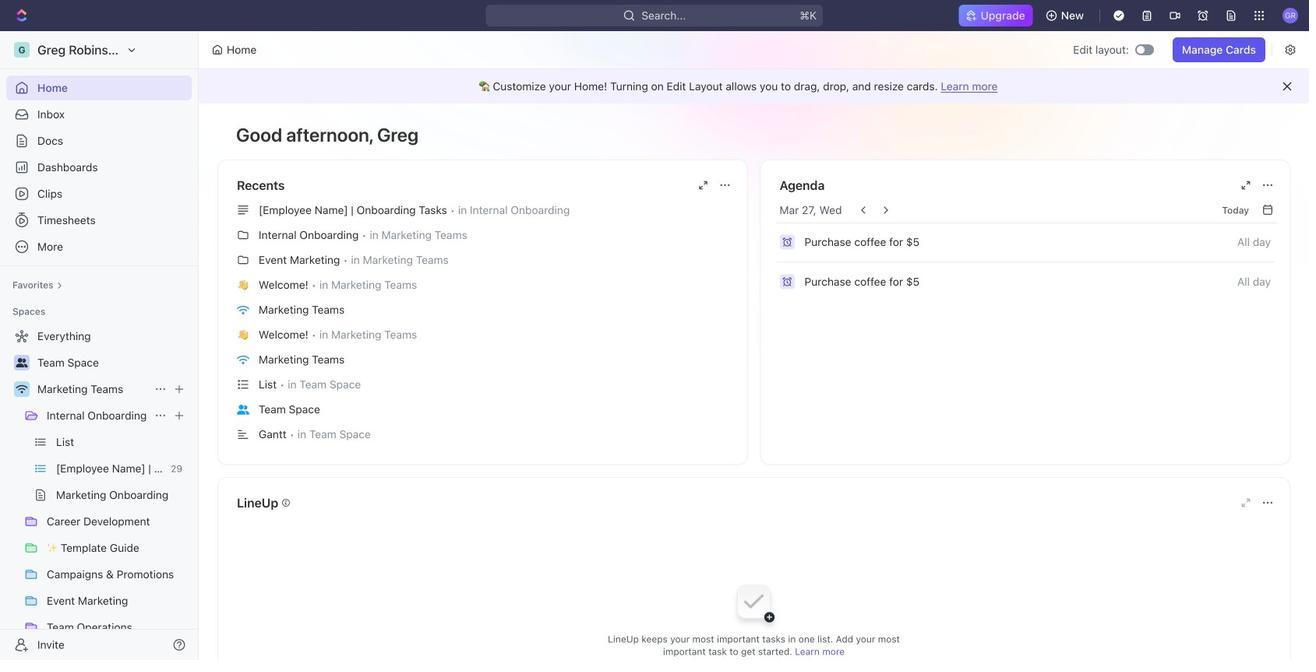 Task type: locate. For each thing, give the bounding box(es) containing it.
user group image
[[16, 359, 28, 368]]

wifi image
[[237, 305, 249, 315], [237, 355, 249, 365]]

wifi image
[[16, 385, 28, 394]]

tree
[[6, 324, 192, 661]]

sidebar navigation
[[0, 31, 202, 661]]

user group image
[[237, 405, 249, 415]]

alert
[[199, 69, 1309, 104]]

greg robinson's workspace, , element
[[14, 42, 30, 58]]

0 vertical spatial wifi image
[[237, 305, 249, 315]]

1 vertical spatial wifi image
[[237, 355, 249, 365]]



Task type: vqa. For each thing, say whether or not it's contained in the screenshot.
Embed
no



Task type: describe. For each thing, give the bounding box(es) containing it.
1 wifi image from the top
[[237, 305, 249, 315]]

tree inside sidebar navigation
[[6, 324, 192, 661]]

2 wifi image from the top
[[237, 355, 249, 365]]



